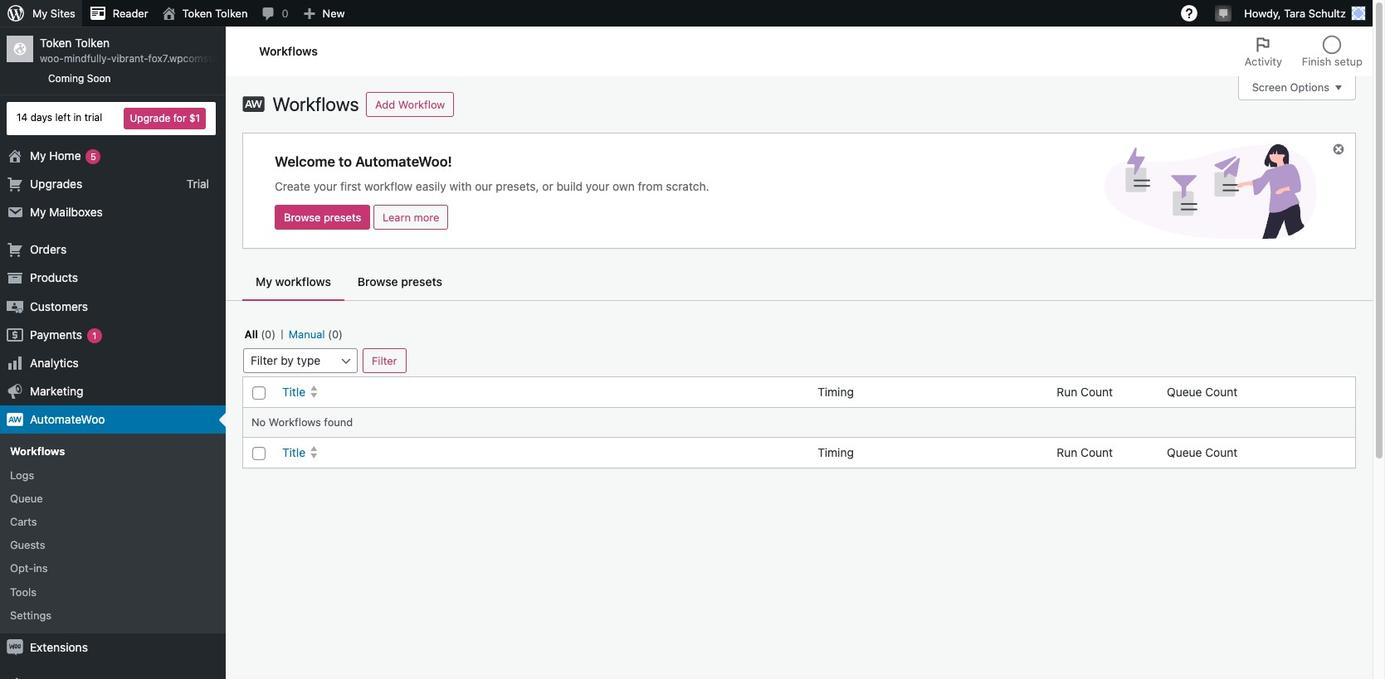 Task type: describe. For each thing, give the bounding box(es) containing it.
tolken for token tolken woo-mindfully-vibrant-fox7.wpcomstaging.com coming soon
[[75, 36, 110, 50]]

welcome to automatewoo!
[[275, 153, 452, 170]]

my for my home 5
[[30, 148, 46, 162]]

all
[[245, 327, 258, 340]]

my sites
[[32, 7, 75, 20]]

no workflows found
[[252, 416, 353, 429]]

settings link
[[0, 604, 226, 627]]

or
[[542, 179, 553, 193]]

extensions link
[[0, 634, 226, 662]]

analytics
[[30, 356, 79, 370]]

tab list containing activity
[[1235, 27, 1373, 76]]

upgrade
[[130, 112, 170, 124]]

left
[[55, 111, 71, 124]]

1 run from the top
[[1057, 385, 1078, 399]]

main menu navigation
[[0, 27, 261, 680]]

manual
[[289, 327, 325, 340]]

workflows link
[[0, 440, 226, 464]]

to
[[339, 153, 352, 170]]

new link
[[295, 0, 352, 27]]

2 title link from the top
[[276, 438, 809, 468]]

token for token tolken
[[182, 7, 212, 20]]

own
[[613, 179, 635, 193]]

automatewoo
[[30, 413, 105, 427]]

workflows inside main menu navigation
[[10, 445, 65, 459]]

browse presets for browse presets button
[[358, 274, 442, 289]]

activity button
[[1235, 27, 1292, 76]]

browse presets link
[[275, 205, 370, 230]]

from
[[638, 179, 663, 193]]

trial
[[84, 111, 102, 124]]

vibrant-
[[111, 52, 148, 65]]

settings
[[10, 609, 52, 622]]

carts
[[10, 515, 37, 529]]

0 link
[[254, 0, 295, 27]]

1 your from the left
[[314, 179, 337, 193]]

2 run from the top
[[1057, 446, 1078, 460]]

more
[[414, 211, 439, 224]]

2 your from the left
[[586, 179, 610, 193]]

activity
[[1245, 55, 1282, 68]]

|
[[281, 327, 284, 340]]

products
[[30, 271, 78, 285]]

opt-
[[10, 562, 33, 576]]

queue count for second title link
[[1167, 446, 1238, 460]]

1 title from the top
[[282, 385, 306, 399]]

queue count for first title link
[[1167, 385, 1238, 399]]

presets,
[[496, 179, 539, 193]]

1 title link from the top
[[276, 378, 809, 407]]

5
[[90, 151, 96, 162]]

our
[[475, 179, 493, 193]]

payments 1
[[30, 328, 97, 342]]

my workflows
[[256, 274, 331, 289]]

found
[[324, 416, 353, 429]]

orders
[[30, 242, 67, 257]]

build
[[557, 179, 583, 193]]

customers
[[30, 299, 88, 313]]

notification image
[[1217, 6, 1230, 19]]

tools
[[10, 586, 37, 599]]

customers link
[[0, 293, 226, 321]]

guests
[[10, 539, 45, 552]]

setup
[[1335, 55, 1363, 68]]

with
[[449, 179, 472, 193]]

learn
[[383, 211, 411, 224]]

fox7.wpcomstaging.com
[[148, 52, 261, 65]]

my home 5
[[30, 148, 96, 162]]

workflows down 0
[[259, 44, 318, 58]]

screen options button
[[1238, 76, 1356, 100]]

add workflow
[[375, 98, 445, 111]]

products link
[[0, 264, 226, 293]]

workflows
[[275, 274, 331, 289]]

upgrades
[[30, 177, 82, 191]]

for
[[173, 112, 186, 124]]

create
[[275, 179, 310, 193]]

finish
[[1302, 55, 1332, 68]]

howdy, tara schultz
[[1244, 7, 1346, 20]]

soon
[[87, 72, 111, 85]]

1 (0) from the left
[[261, 327, 276, 340]]

workflow
[[364, 179, 413, 193]]

howdy,
[[1244, 7, 1281, 20]]

ins
[[33, 562, 48, 576]]

guests link
[[0, 534, 226, 557]]

2 run count from the top
[[1057, 446, 1113, 460]]

scratch.
[[666, 179, 709, 193]]

mindfully-
[[64, 52, 111, 65]]

workflows up welcome
[[268, 93, 359, 115]]

add workflow link
[[366, 92, 454, 117]]

my for my mailboxes
[[30, 205, 46, 219]]

create your first workflow easily with our presets, or build your own from scratch.
[[275, 179, 709, 193]]



Task type: vqa. For each thing, say whether or not it's contained in the screenshot.
each
no



Task type: locate. For each thing, give the bounding box(es) containing it.
(0) right the manual
[[328, 327, 343, 340]]

0 vertical spatial tab list
[[1235, 27, 1373, 76]]

tolken inside token tolken link
[[215, 7, 248, 20]]

1 vertical spatial run count
[[1057, 446, 1113, 460]]

0 vertical spatial run
[[1057, 385, 1078, 399]]

2 vertical spatial queue
[[10, 492, 43, 505]]

1 vertical spatial browse presets
[[358, 274, 442, 289]]

2 title from the top
[[282, 446, 306, 460]]

my left sites
[[32, 7, 48, 20]]

browse presets button
[[344, 262, 456, 301]]

presets for "browse presets" "link"
[[324, 211, 361, 224]]

my inside toolbar navigation
[[32, 7, 48, 20]]

1 horizontal spatial browse
[[358, 274, 398, 289]]

workflow
[[398, 98, 445, 111]]

token tolken woo-mindfully-vibrant-fox7.wpcomstaging.com coming soon
[[40, 36, 261, 85]]

payments
[[30, 328, 82, 342]]

mailboxes
[[49, 205, 103, 219]]

browse down learn
[[358, 274, 398, 289]]

tolken up mindfully-
[[75, 36, 110, 50]]

toolbar navigation
[[0, 0, 1373, 30]]

title up no workflows found
[[282, 385, 306, 399]]

my for my workflows
[[256, 274, 272, 289]]

token inside token tolken woo-mindfully-vibrant-fox7.wpcomstaging.com coming soon
[[40, 36, 72, 50]]

(0) left |
[[261, 327, 276, 340]]

0 vertical spatial title link
[[276, 378, 809, 407]]

extensions
[[30, 641, 88, 655]]

browse presets for "browse presets" "link"
[[284, 211, 361, 224]]

1 horizontal spatial your
[[586, 179, 610, 193]]

token up fox7.wpcomstaging.com at the left of the page
[[182, 7, 212, 20]]

learn more
[[383, 211, 439, 224]]

my inside button
[[256, 274, 272, 289]]

my left "home"
[[30, 148, 46, 162]]

title link
[[276, 378, 809, 407], [276, 438, 809, 468]]

0 horizontal spatial token
[[40, 36, 72, 50]]

1 horizontal spatial token
[[182, 7, 212, 20]]

screen options
[[1252, 81, 1330, 94]]

in
[[73, 111, 82, 124]]

coming
[[48, 72, 84, 85]]

0 vertical spatial timing
[[818, 385, 854, 399]]

opt-ins link
[[0, 557, 226, 581]]

my sites link
[[0, 0, 82, 27]]

browse for browse presets button
[[358, 274, 398, 289]]

0
[[282, 7, 289, 20]]

1 queue count from the top
[[1167, 385, 1238, 399]]

1 vertical spatial queue count
[[1167, 446, 1238, 460]]

timing
[[818, 385, 854, 399], [818, 446, 854, 460]]

easily
[[416, 179, 446, 193]]

token
[[182, 7, 212, 20], [40, 36, 72, 50]]

1 vertical spatial tolken
[[75, 36, 110, 50]]

tolken inside token tolken woo-mindfully-vibrant-fox7.wpcomstaging.com coming soon
[[75, 36, 110, 50]]

0 vertical spatial queue count
[[1167, 385, 1238, 399]]

1 vertical spatial browse
[[358, 274, 398, 289]]

None submit
[[363, 349, 406, 374]]

learn more link
[[374, 205, 449, 230]]

reader link
[[82, 0, 155, 27]]

upgrade for $1 button
[[124, 108, 206, 129]]

tolken left 0 link
[[215, 7, 248, 20]]

0 vertical spatial browse
[[284, 211, 321, 224]]

0 vertical spatial title
[[282, 385, 306, 399]]

0 vertical spatial presets
[[324, 211, 361, 224]]

my down upgrades in the left of the page
[[30, 205, 46, 219]]

1 vertical spatial queue
[[1167, 446, 1202, 460]]

1 run count from the top
[[1057, 385, 1113, 399]]

0 horizontal spatial your
[[314, 179, 337, 193]]

automatewoo link
[[0, 406, 226, 434]]

browse presets inside button
[[358, 274, 442, 289]]

1 vertical spatial title
[[282, 446, 306, 460]]

1 vertical spatial presets
[[401, 274, 442, 289]]

1 horizontal spatial tolken
[[215, 7, 248, 20]]

my
[[32, 7, 48, 20], [30, 148, 46, 162], [30, 205, 46, 219], [256, 274, 272, 289]]

0 vertical spatial queue
[[1167, 385, 1202, 399]]

marketing link
[[0, 378, 226, 406]]

token tolken
[[182, 7, 248, 20]]

token for token tolken woo-mindfully-vibrant-fox7.wpcomstaging.com coming soon
[[40, 36, 72, 50]]

1 horizontal spatial (0)
[[328, 327, 343, 340]]

queue inside main menu navigation
[[10, 492, 43, 505]]

presets inside "link"
[[324, 211, 361, 224]]

woo-
[[40, 52, 64, 65]]

queue
[[1167, 385, 1202, 399], [1167, 446, 1202, 460], [10, 492, 43, 505]]

browse inside "browse presets" "link"
[[284, 211, 321, 224]]

token tolken link
[[155, 0, 254, 27]]

workflows up logs
[[10, 445, 65, 459]]

sites
[[51, 7, 75, 20]]

tolken for token tolken
[[215, 7, 248, 20]]

add
[[375, 98, 395, 111]]

1 vertical spatial tab list
[[226, 262, 1373, 301]]

welcome
[[275, 153, 335, 170]]

queue count
[[1167, 385, 1238, 399], [1167, 446, 1238, 460]]

schultz
[[1309, 7, 1346, 20]]

your left own
[[586, 179, 610, 193]]

$1
[[189, 112, 200, 124]]

tab list containing my workflows
[[226, 262, 1373, 301]]

0 horizontal spatial browse
[[284, 211, 321, 224]]

None checkbox
[[252, 387, 266, 400], [252, 448, 266, 461], [252, 387, 266, 400], [252, 448, 266, 461]]

marketing
[[30, 384, 83, 398]]

1 vertical spatial run
[[1057, 446, 1078, 460]]

presets inside button
[[401, 274, 442, 289]]

my workflows button
[[242, 262, 344, 301]]

tab list
[[1235, 27, 1373, 76], [226, 262, 1373, 301]]

queue link
[[0, 487, 226, 510]]

1 vertical spatial token
[[40, 36, 72, 50]]

screen
[[1252, 81, 1287, 94]]

options
[[1290, 81, 1330, 94]]

workflows right no
[[269, 416, 321, 429]]

0 vertical spatial tolken
[[215, 7, 248, 20]]

1 vertical spatial title link
[[276, 438, 809, 468]]

upgrade for $1
[[130, 112, 200, 124]]

opt-ins
[[10, 562, 48, 576]]

14
[[17, 111, 28, 124]]

0 horizontal spatial presets
[[324, 211, 361, 224]]

title down no workflows found
[[282, 446, 306, 460]]

0 vertical spatial token
[[182, 7, 212, 20]]

title
[[282, 385, 306, 399], [282, 446, 306, 460]]

logs link
[[0, 464, 226, 487]]

run count
[[1057, 385, 1113, 399], [1057, 446, 1113, 460]]

my for my sites
[[32, 7, 48, 20]]

0 vertical spatial run count
[[1057, 385, 1113, 399]]

0 horizontal spatial (0)
[[261, 327, 276, 340]]

tools link
[[0, 581, 226, 604]]

browse presets down first
[[284, 211, 361, 224]]

2 (0) from the left
[[328, 327, 343, 340]]

1 vertical spatial timing
[[818, 446, 854, 460]]

home
[[49, 148, 81, 162]]

0 horizontal spatial tolken
[[75, 36, 110, 50]]

presets down more
[[401, 274, 442, 289]]

first
[[340, 179, 361, 193]]

2 timing from the top
[[818, 446, 854, 460]]

my mailboxes link
[[0, 198, 226, 227]]

all (0) | manual (0)
[[245, 327, 343, 340]]

count
[[1081, 385, 1113, 399], [1205, 385, 1238, 399], [1081, 446, 1113, 460], [1205, 446, 1238, 460]]

your left first
[[314, 179, 337, 193]]

carts link
[[0, 510, 226, 534]]

orders link
[[0, 236, 226, 264]]

browse for "browse presets" "link"
[[284, 211, 321, 224]]

1 timing from the top
[[818, 385, 854, 399]]

2 queue count from the top
[[1167, 446, 1238, 460]]

presets down first
[[324, 211, 361, 224]]

token inside toolbar navigation
[[182, 7, 212, 20]]

my mailboxes
[[30, 205, 103, 219]]

0 vertical spatial browse presets
[[284, 211, 361, 224]]

tara
[[1284, 7, 1306, 20]]

14 days left in trial
[[17, 111, 102, 124]]

browse inside browse presets button
[[358, 274, 398, 289]]

your
[[314, 179, 337, 193], [586, 179, 610, 193]]

my left 'workflows'
[[256, 274, 272, 289]]

1
[[92, 330, 97, 341]]

reader
[[113, 7, 148, 20]]

1 horizontal spatial presets
[[401, 274, 442, 289]]

presets for browse presets button
[[401, 274, 442, 289]]

run
[[1057, 385, 1078, 399], [1057, 446, 1078, 460]]

logs
[[10, 469, 34, 482]]

token up woo-
[[40, 36, 72, 50]]

browse presets down learn
[[358, 274, 442, 289]]

browse down create
[[284, 211, 321, 224]]

browse presets
[[284, 211, 361, 224], [358, 274, 442, 289]]

automatewoo!
[[355, 153, 452, 170]]

new
[[323, 7, 345, 20]]

browse presets inside "link"
[[284, 211, 361, 224]]



